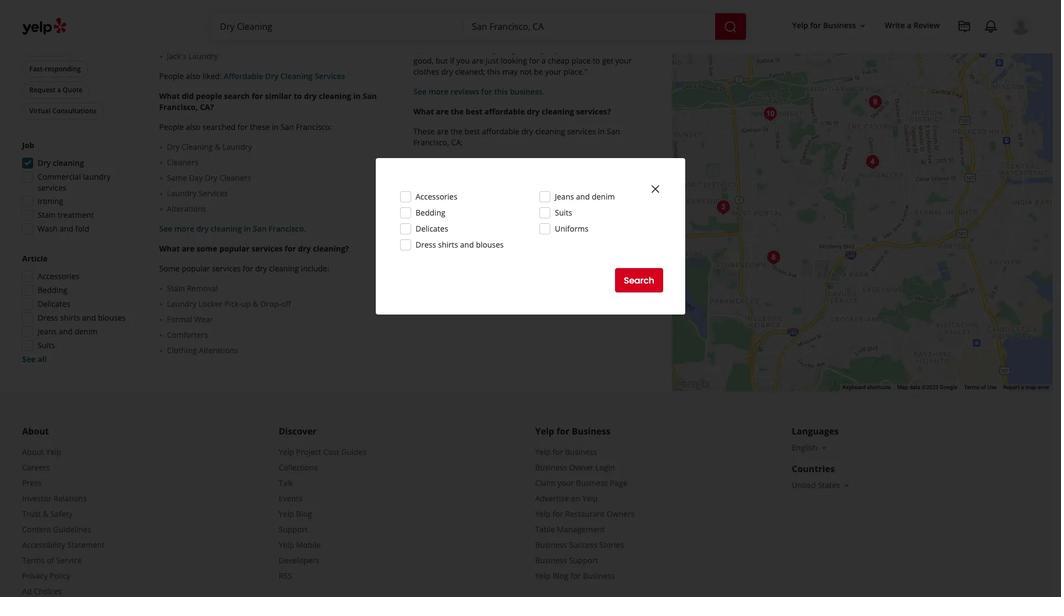 Task type: describe. For each thing, give the bounding box(es) containing it.
collections
[[279, 462, 318, 473]]

of left sf,
[[523, 0, 530, 11]]

what for what are the best affordable dry cleaning services?
[[414, 106, 434, 117]]

cleaners up same
[[167, 157, 198, 168]]

us;
[[535, 33, 547, 44]]

about yelp careers press investor relations trust & safety content guidelines accessibility statement terms of service privacy policy ad choices
[[22, 447, 105, 597]]

definitely
[[559, 0, 592, 11]]

denim inside search dialog
[[592, 191, 615, 202]]

1 vertical spatial i
[[414, 44, 416, 55]]

jeans and denim inside search dialog
[[555, 191, 615, 202]]

are for these are the best affordable dry cleaning services in san francisco, ca:
[[437, 126, 449, 137]]

commercial
[[38, 171, 81, 182]]

shirts inside search dialog
[[438, 239, 458, 250]]

business up owner
[[565, 447, 597, 457]]

for down as
[[633, 11, 644, 22]]

blouses inside search dialog
[[476, 239, 504, 250]]

toni cleaners image
[[865, 91, 887, 113]]

a for request a quote
[[57, 85, 61, 95]]

for up be
[[529, 55, 540, 66]]

divisadero heights cleaner image
[[845, 27, 867, 50]]

support inside the "yelp project cost guides collections talk events yelp blog support yelp mobile developers rss"
[[279, 524, 308, 535]]

the inside these are the best affordable dry cleaning services in san francisco, ca:
[[451, 126, 463, 137]]

laundry inside soap box cleaners young's cleaners and alterations super dry cleaner jack's laundry
[[189, 51, 218, 61]]

0 vertical spatial this
[[534, 11, 548, 22]]

more for reviews
[[429, 86, 449, 97]]

wash and fold
[[38, 223, 89, 234]]

1 horizontal spatial terms
[[965, 384, 980, 391]]

request a quote button
[[22, 82, 90, 98]]

jeans inside group
[[38, 326, 57, 337]]

for up business owner login link
[[553, 447, 563, 457]]

owners
[[607, 509, 635, 519]]

affordable dry cleaning services link
[[224, 71, 345, 81]]

0 vertical spatial services
[[315, 71, 345, 81]]

alterations inside dry cleaning & laundry cleaners same day dry cleaners laundry services alterations
[[167, 204, 206, 214]]

dress shirts and blouses inside search dialog
[[416, 239, 504, 250]]

if
[[450, 55, 455, 66]]

services down francisco.
[[252, 243, 283, 254]]

for down the what are some popular services for dry cleaning?
[[243, 263, 253, 274]]

business up the claim at the right
[[536, 462, 568, 473]]

same day dry cleaners link
[[167, 173, 396, 184]]

did
[[182, 91, 194, 101]]

stories
[[600, 540, 624, 550]]

for inside what did people search for similar to dry cleaning in san francisco, ca?
[[252, 91, 263, 101]]

events link
[[279, 493, 303, 504]]

search dialog
[[0, 0, 1062, 597]]

1 horizontal spatial is
[[640, 22, 646, 33]]

dry inside group
[[38, 158, 51, 168]]

also for people also searched for these in san francisco:
[[186, 122, 201, 132]]

all inside group
[[38, 354, 47, 364]]

dry inside soap box cleaners young's cleaners and alterations super dry cleaner jack's laundry
[[190, 35, 203, 46]]

all seasons cleaners image
[[713, 196, 735, 218]]

0 vertical spatial cheap
[[608, 0, 630, 11]]

be
[[534, 66, 543, 77]]

1 vertical spatial this
[[488, 66, 501, 77]]

people also liked: affordable dry cleaning services
[[159, 71, 345, 81]]

investor relations link
[[22, 493, 87, 504]]

see more dry cleaning in san francisco.
[[159, 223, 306, 234]]

bedding inside group
[[38, 285, 67, 295]]

people also searched for these in san francisco:
[[159, 122, 332, 132]]

0 horizontal spatial yelp for business
[[536, 425, 611, 437]]

0 horizontal spatial some
[[197, 243, 217, 254]]

ocean dry cleaning image
[[763, 246, 785, 269]]

the up posters. in the top left of the page
[[493, 0, 505, 11]]

1 vertical spatial is
[[625, 44, 631, 55]]

expectations.
[[547, 44, 595, 55]]

some popular services for dry cleaning include:
[[159, 263, 329, 274]]

described
[[414, 11, 449, 22]]

advertise
[[536, 493, 569, 504]]

group containing job
[[19, 140, 137, 238]]

support link
[[279, 524, 308, 535]]

0 horizontal spatial out
[[448, 44, 460, 55]]

see all
[[22, 354, 47, 364]]

1 horizontal spatial were
[[591, 11, 609, 22]]

some
[[159, 263, 180, 274]]

business down table
[[536, 540, 568, 550]]

policy
[[50, 571, 71, 581]]

discover
[[279, 425, 317, 437]]

blog inside yelp for business business owner login claim your business page advertise on yelp yelp for restaurant owners table management business success stories business support yelp blog for business
[[553, 571, 569, 581]]

cleaning inside group
[[53, 158, 84, 168]]

1 horizontal spatial not
[[594, 0, 606, 11]]

yelp blog link
[[279, 509, 312, 519]]

laundry inside "prices are inline with the rest of sf, but definitely not cheap as described by other posters. as of this post, shirts were $3.00 for laundry and pants were roughly $5.75 for dry cleaning.   quality is some of the best i received in the us; they took out all the sports i pointed out and everything met my expectations.   service is good, but if you are just looking for a cheap place to get your clothes dry cleaned; this may not be your place."
[[414, 22, 441, 33]]

see for see more dry cleaning in san francisco.
[[159, 223, 172, 234]]

0 vertical spatial i
[[476, 33, 478, 44]]

francisco.
[[269, 223, 306, 234]]

16 chevron down v2 image
[[859, 21, 868, 30]]

care
[[494, 157, 511, 168]]

dry up similar
[[265, 71, 279, 81]]

dry down the what are some popular services for dry cleaning?
[[255, 263, 267, 274]]

yelp for business business owner login claim your business page advertise on yelp yelp for restaurant owners table management business success stories business support yelp blog for business
[[536, 447, 635, 581]]

dry right day
[[205, 173, 218, 183]]

of right as
[[525, 11, 532, 22]]

keyboard
[[843, 384, 866, 391]]

fast-responding
[[29, 64, 81, 74]]

investor
[[22, 493, 52, 504]]

a for report a map error
[[1022, 384, 1025, 391]]

0 vertical spatial but
[[545, 0, 557, 11]]

laundry inside stain removal laundry locker pick-up & drop-off formal wear comforters clothing alterations
[[167, 299, 197, 309]]

up
[[241, 299, 251, 309]]

business down owner
[[576, 478, 608, 488]]

removal
[[187, 283, 218, 294]]

pick-
[[225, 299, 241, 309]]

looking
[[501, 55, 527, 66]]

services up 'removal'
[[212, 263, 241, 274]]

formal wear link
[[167, 314, 396, 325]]

sonia's cleaners link
[[421, 188, 650, 199]]

in inside what did people search for similar to dry cleaning in san francisco, ca?
[[353, 91, 361, 101]]

map region
[[598, 0, 1062, 441]]

service inside about yelp careers press investor relations trust & safety content guidelines accessibility statement terms of service privacy policy ad choices
[[56, 555, 82, 566]]

0 vertical spatial cleaning
[[281, 71, 313, 81]]

cleaners up "heights"
[[463, 204, 495, 214]]

about for about
[[22, 425, 49, 437]]

jeans inside search dialog
[[555, 191, 574, 202]]

cleaner inside sonia's cleaners sea breeze cleaners divisadero heights cleaner
[[491, 219, 519, 230]]

management
[[557, 524, 605, 535]]

map data ©2023 google
[[898, 384, 958, 391]]

1 vertical spatial suits
[[38, 340, 55, 351]]

sea
[[421, 204, 434, 214]]

similar
[[265, 91, 292, 101]]

best for these
[[465, 126, 480, 137]]

drop-
[[261, 299, 281, 309]]

mobile
[[296, 540, 321, 550]]

cleaners down box
[[197, 20, 229, 30]]

jeans and denim inside group
[[38, 326, 98, 337]]

of up pointed
[[436, 33, 443, 44]]

as
[[515, 11, 523, 22]]

alterations link
[[167, 204, 396, 215]]

people
[[196, 91, 222, 101]]

see for see more reviews for this business.
[[414, 86, 427, 97]]

dry down day
[[196, 223, 209, 234]]

of left use on the right bottom of page
[[982, 384, 987, 391]]

accessories inside group
[[38, 271, 79, 282]]

delicates inside group
[[38, 299, 70, 309]]

dry up same
[[167, 142, 180, 152]]

virtual
[[29, 106, 51, 116]]

1 vertical spatial your
[[545, 66, 562, 77]]

use
[[988, 384, 997, 391]]

safety
[[50, 509, 73, 519]]

people for people also searched for these in san francisco:
[[159, 122, 184, 132]]

to inside what did people search for similar to dry cleaning in san francisco, ca?
[[294, 91, 302, 101]]

report
[[1004, 384, 1021, 391]]

& inside dry cleaning & laundry cleaners same day dry cleaners laundry services alterations
[[215, 142, 221, 152]]

fast-responding button
[[22, 61, 88, 77]]

business up yelp for business link
[[572, 425, 611, 437]]

business down stories on the bottom of the page
[[583, 571, 615, 581]]

0 vertical spatial your
[[616, 55, 632, 66]]

events
[[279, 493, 303, 504]]

advertise on yelp link
[[536, 493, 598, 504]]

$5.75
[[531, 22, 550, 33]]

wash
[[38, 223, 58, 234]]

divisadero heights cleaner link
[[421, 219, 650, 230]]

virtual consultations button
[[22, 103, 104, 119]]

keyboard shortcuts button
[[843, 384, 891, 392]]

for down business support link
[[571, 571, 581, 581]]

affordable for what
[[485, 106, 525, 117]]

cleaning up stain removal link
[[269, 263, 299, 274]]

table management link
[[536, 524, 605, 535]]

the down the reviews
[[451, 106, 464, 117]]

yelp project cost guides link
[[279, 447, 367, 457]]

ad choices link
[[22, 586, 62, 597]]

dry inside what did people search for similar to dry cleaning in san francisco, ca?
[[304, 91, 317, 101]]

people for people also liked: inexpensive dry clean
[[414, 239, 438, 249]]

are for "prices are inline with the rest of sf, but definitely not cheap as described by other posters. as of this post, shirts were $3.00 for laundry and pants were roughly $5.75 for dry cleaning.   quality is some of the best i received in the us; they took out all the sports i pointed out and everything met my expectations.   service is good, but if you are just looking for a cheap place to get your clothes dry cleaned; this may not be your place."
[[440, 0, 452, 11]]

login
[[596, 462, 616, 473]]

off
[[281, 299, 291, 309]]

projects image
[[958, 20, 972, 33]]

group containing article
[[19, 253, 137, 365]]

responding
[[45, 64, 81, 74]]

close image
[[649, 182, 663, 196]]

cleaners link
[[167, 157, 396, 168]]

cleaners up breeze
[[449, 188, 480, 199]]

yelp inside about yelp careers press investor relations trust & safety content guidelines accessibility statement terms of service privacy policy ad choices
[[46, 447, 61, 457]]

same
[[167, 173, 187, 183]]

stain for stain removal laundry locker pick-up & drop-off formal wear comforters clothing alterations
[[167, 283, 185, 294]]

services inside dry cleaning & laundry cleaners same day dry cleaners laundry services alterations
[[199, 188, 228, 199]]

dry up took
[[565, 22, 577, 33]]

dry cleaning
[[38, 158, 84, 168]]

1 vertical spatial were
[[481, 22, 499, 33]]

for up yelp for business link
[[557, 425, 570, 437]]

for right the reviews
[[481, 86, 492, 97]]

the up met
[[522, 33, 533, 44]]

may
[[503, 66, 518, 77]]

dry down business.
[[527, 106, 540, 117]]

2 vertical spatial this
[[494, 86, 508, 97]]

project
[[296, 447, 321, 457]]

terms inside about yelp careers press investor relations trust & safety content guidelines accessibility statement terms of service privacy policy ad choices
[[22, 555, 45, 566]]

about for about yelp careers press investor relations trust & safety content guidelines accessibility statement terms of service privacy policy ad choices
[[22, 447, 44, 457]]

ironing
[[38, 196, 63, 206]]

review
[[914, 20, 941, 31]]

they
[[549, 33, 565, 44]]

what for what did people search for similar to dry cleaning in san francisco, ca?
[[159, 91, 180, 101]]

laundry down same
[[167, 188, 197, 199]]

clothes
[[414, 66, 440, 77]]

claim
[[536, 478, 556, 488]]

press link
[[22, 478, 42, 488]]

search
[[224, 91, 250, 101]]

map
[[898, 384, 909, 391]]

what did people search for similar to dry cleaning in san francisco, ca?
[[159, 91, 377, 112]]

content
[[22, 524, 51, 535]]

cleaning left "services?" at the right top
[[542, 106, 575, 117]]

blog inside the "yelp project cost guides collections talk events yelp blog support yelp mobile developers rss"
[[296, 509, 312, 519]]

also for people also liked: inexpensive dry clean
[[440, 239, 455, 249]]



Task type: locate. For each thing, give the bounding box(es) containing it.
0 vertical spatial affordable
[[485, 106, 525, 117]]

0 vertical spatial blouses
[[476, 239, 504, 250]]

also down 'ca?'
[[186, 122, 201, 132]]

0 vertical spatial about
[[22, 425, 49, 437]]

are up 'removal'
[[182, 243, 195, 254]]

dry down if
[[442, 66, 453, 77]]

0 horizontal spatial not
[[520, 66, 532, 77]]

shirts inside "prices are inline with the rest of sf, but definitely not cheap as described by other posters. as of this post, shirts were $3.00 for laundry and pants were roughly $5.75 for dry cleaning.   quality is some of the best i received in the us; they took out all the sports i pointed out and everything met my expectations.   service is good, but if you are just looking for a cheap place to get your clothes dry cleaned; this may not be your place."
[[569, 11, 589, 22]]

but left if
[[436, 55, 448, 66]]

developers link
[[279, 555, 320, 566]]

write a review link
[[881, 16, 945, 36]]

0 vertical spatial is
[[640, 22, 646, 33]]

for left these
[[238, 122, 248, 132]]

group
[[19, 140, 137, 238], [19, 253, 137, 365]]

0 vertical spatial out
[[585, 33, 598, 44]]

0 horizontal spatial stain
[[38, 210, 56, 220]]

cleaners
[[203, 4, 234, 15], [197, 20, 229, 30], [167, 157, 198, 168], [220, 173, 251, 183], [449, 188, 480, 199], [463, 204, 495, 214]]

alterations inside stain removal laundry locker pick-up & drop-off formal wear comforters clothing alterations
[[199, 345, 238, 356]]

mulberrys garment care
[[421, 157, 511, 168]]

fast-
[[29, 64, 45, 74]]

also
[[186, 71, 201, 81], [186, 122, 201, 132], [440, 239, 455, 249]]

what up these
[[414, 106, 434, 117]]

people for people also liked: affordable dry cleaning services
[[159, 71, 184, 81]]

request
[[29, 85, 55, 95]]

searched
[[203, 122, 236, 132]]

1 horizontal spatial cleaner
[[491, 219, 519, 230]]

1 horizontal spatial blouses
[[476, 239, 504, 250]]

1 vertical spatial people
[[159, 122, 184, 132]]

more down clothes
[[429, 86, 449, 97]]

cleaners right box
[[203, 4, 234, 15]]

for left divisadero heights cleaner icon
[[811, 20, 822, 31]]

san inside what did people search for similar to dry cleaning in san francisco, ca?
[[363, 91, 377, 101]]

services down jack's laundry link
[[315, 71, 345, 81]]

dry inside these are the best affordable dry cleaning services in san francisco, ca:
[[522, 126, 534, 137]]

0 horizontal spatial blouses
[[98, 312, 126, 323]]

google image
[[675, 377, 712, 392]]

stain
[[38, 210, 56, 220], [167, 283, 185, 294]]

blog down business support link
[[553, 571, 569, 581]]

are up cleaned;
[[472, 55, 484, 66]]

1 horizontal spatial jeans and denim
[[555, 191, 615, 202]]

some down see more dry cleaning in san francisco.
[[197, 243, 217, 254]]

a inside button
[[57, 85, 61, 95]]

2 vertical spatial see
[[22, 354, 36, 364]]

alterations
[[246, 20, 286, 30], [167, 204, 206, 214], [199, 345, 238, 356]]

trust & safety link
[[22, 509, 73, 519]]

sea breeze cleaners image
[[862, 151, 884, 173]]

search
[[624, 274, 655, 287]]

to right similar
[[294, 91, 302, 101]]

1 vertical spatial services
[[199, 188, 228, 199]]

yelp inside button
[[793, 20, 809, 31]]

treatment
[[58, 210, 94, 220]]

©2023
[[923, 384, 939, 391]]

dry
[[565, 22, 577, 33], [442, 66, 453, 77], [304, 91, 317, 101], [527, 106, 540, 117], [522, 126, 534, 137], [196, 223, 209, 234], [298, 243, 311, 254], [255, 263, 267, 274]]

laundry services link
[[167, 188, 396, 199]]

service down accessibility statement 'link'
[[56, 555, 82, 566]]

dry down what are the best affordable dry cleaning services? at the top
[[522, 126, 534, 137]]

to inside "prices are inline with the rest of sf, but definitely not cheap as described by other posters. as of this post, shirts were $3.00 for laundry and pants were roughly $5.75 for dry cleaning.   quality is some of the best i received in the us; they took out all the sports i pointed out and everything met my expectations.   service is good, but if you are just looking for a cheap place to get your clothes dry cleaned; this may not be your place."
[[593, 55, 601, 66]]

all
[[600, 33, 608, 44], [38, 354, 47, 364]]

i down 'pants'
[[476, 33, 478, 44]]

bedding up 'divisadero'
[[416, 207, 446, 218]]

affordable for these
[[482, 126, 520, 137]]

denim inside group
[[75, 326, 98, 337]]

0 horizontal spatial services
[[199, 188, 228, 199]]

0 horizontal spatial but
[[436, 55, 448, 66]]

None search field
[[211, 13, 749, 40]]

0 vertical spatial more
[[429, 86, 449, 97]]

0 vertical spatial blog
[[296, 509, 312, 519]]

0 vertical spatial not
[[594, 0, 606, 11]]

jeans up see all button
[[38, 326, 57, 337]]

1 vertical spatial delicates
[[38, 299, 70, 309]]

more for dry
[[174, 223, 194, 234]]

delicates down the "article"
[[38, 299, 70, 309]]

0 horizontal spatial &
[[43, 509, 48, 519]]

best up garment
[[465, 126, 480, 137]]

best inside these are the best affordable dry cleaning services in san francisco, ca:
[[465, 126, 480, 137]]

guidelines
[[53, 524, 91, 535]]

1 vertical spatial popular
[[182, 263, 210, 274]]

shirts inside group
[[60, 312, 80, 323]]

services inside 'commercial laundry services'
[[38, 183, 66, 193]]

0 horizontal spatial jeans and denim
[[38, 326, 98, 337]]

0 horizontal spatial to
[[294, 91, 302, 101]]

1 horizontal spatial francisco,
[[414, 137, 449, 148]]

francisco, down these
[[414, 137, 449, 148]]

0 vertical spatial jeans
[[555, 191, 574, 202]]

trust
[[22, 509, 41, 519]]

ad
[[22, 586, 32, 597]]

suits inside search dialog
[[555, 207, 573, 218]]

1 horizontal spatial service
[[597, 44, 623, 55]]

terms left use on the right bottom of page
[[965, 384, 980, 391]]

user actions element
[[784, 14, 1047, 82]]

2 vertical spatial your
[[558, 478, 574, 488]]

1 vertical spatial blouses
[[98, 312, 126, 323]]

stain inside group
[[38, 210, 56, 220]]

clothing alterations link
[[167, 345, 396, 356]]

1 horizontal spatial yelp for business
[[793, 20, 857, 31]]

this down may
[[494, 86, 508, 97]]

aleksandrad fashion and design image
[[799, 17, 822, 39]]

search image
[[724, 20, 738, 34]]

in inside these are the best affordable dry cleaning services in san francisco, ca:
[[598, 126, 605, 137]]

1 vertical spatial jeans and denim
[[38, 326, 98, 337]]

2 about from the top
[[22, 447, 44, 457]]

virtual consultations
[[29, 106, 97, 116]]

sonia's
[[421, 188, 447, 199]]

2 vertical spatial best
[[465, 126, 480, 137]]

1 vertical spatial affordable
[[482, 126, 520, 137]]

people also liked: inexpensive dry clean
[[414, 239, 561, 249]]

1 vertical spatial see
[[159, 223, 172, 234]]

dry cleaning & laundry cleaners same day dry cleaners laundry services alterations
[[167, 142, 252, 214]]

services down "services?" at the right top
[[568, 126, 596, 137]]

best for what
[[466, 106, 483, 117]]

popular
[[220, 243, 250, 254], [182, 263, 210, 274]]

stain inside stain removal laundry locker pick-up & drop-off formal wear comforters clothing alterations
[[167, 283, 185, 294]]

affordable
[[485, 106, 525, 117], [482, 126, 520, 137]]

cleaning inside dry cleaning & laundry cleaners same day dry cleaners laundry services alterations
[[182, 142, 213, 152]]

table
[[536, 524, 555, 535]]

careers link
[[22, 462, 50, 473]]

cleaning up mulberrys garment care link
[[536, 126, 566, 137]]

alterations inside soap box cleaners young's cleaners and alterations super dry cleaner jack's laundry
[[246, 20, 286, 30]]

cleaner inside soap box cleaners young's cleaners and alterations super dry cleaner jack's laundry
[[205, 35, 233, 46]]

& right up
[[253, 299, 259, 309]]

business left 16 chevron down v2 icon
[[824, 20, 857, 31]]

a
[[908, 20, 912, 31], [542, 55, 546, 66], [57, 85, 61, 95], [1022, 384, 1025, 391]]

quote
[[63, 85, 83, 95]]

i up good,
[[414, 44, 416, 55]]

0 horizontal spatial cheap
[[548, 55, 570, 66]]

support down yelp blog link
[[279, 524, 308, 535]]

& down searched
[[215, 142, 221, 152]]

1 horizontal spatial cheap
[[608, 0, 630, 11]]

clothing
[[167, 345, 197, 356]]

dress shirts and blouses inside group
[[38, 312, 126, 323]]

a right the write
[[908, 20, 912, 31]]

0 horizontal spatial denim
[[75, 326, 98, 337]]

laundry
[[414, 22, 441, 33], [83, 171, 111, 182]]

pointed
[[418, 44, 446, 55]]

also up did
[[186, 71, 201, 81]]

sonia's cleaners image
[[746, 26, 768, 48], [746, 26, 768, 48]]

dress inside group
[[38, 312, 58, 323]]

"prices
[[414, 0, 438, 11]]

yelp
[[793, 20, 809, 31], [536, 425, 555, 437], [46, 447, 61, 457], [279, 447, 294, 457], [536, 447, 551, 457], [583, 493, 598, 504], [279, 509, 294, 519], [536, 509, 551, 519], [279, 540, 294, 550], [536, 571, 551, 581]]

service up get
[[597, 44, 623, 55]]

1 horizontal spatial but
[[545, 0, 557, 11]]

jeans and denim up see all button
[[38, 326, 98, 337]]

took
[[567, 33, 583, 44]]

to left get
[[593, 55, 601, 66]]

about yelp link
[[22, 447, 61, 457]]

0 horizontal spatial francisco,
[[159, 102, 198, 112]]

are inside these are the best affordable dry cleaning services in san francisco, ca:
[[437, 126, 449, 137]]

developers
[[279, 555, 320, 566]]

what
[[159, 91, 180, 101], [414, 106, 434, 117], [159, 243, 180, 254]]

1 horizontal spatial cleaning
[[281, 71, 313, 81]]

laundry right jack's
[[189, 51, 218, 61]]

liked: for inexpensive
[[457, 239, 476, 249]]

your inside yelp for business business owner login claim your business page advertise on yelp yelp for restaurant owners table management business success stories business support yelp blog for business
[[558, 478, 574, 488]]

about up careers link
[[22, 447, 44, 457]]

mulberrys garment care image
[[991, 36, 1013, 58], [991, 36, 1013, 58]]

see inside group
[[22, 354, 36, 364]]

0 vertical spatial yelp for business
[[793, 20, 857, 31]]

1 vertical spatial bedding
[[38, 285, 67, 295]]

0 vertical spatial &
[[215, 142, 221, 152]]

your up advertise on yelp link
[[558, 478, 574, 488]]

data
[[910, 384, 921, 391]]

stain up wash
[[38, 210, 56, 220]]

breeze
[[436, 204, 461, 214]]

1 about from the top
[[22, 425, 49, 437]]

languages
[[792, 425, 839, 437]]

0 vertical spatial popular
[[220, 243, 250, 254]]

& inside stain removal laundry locker pick-up & drop-off formal wear comforters clothing alterations
[[253, 299, 259, 309]]

0 vertical spatial dress shirts and blouses
[[416, 239, 504, 250]]

not left be
[[520, 66, 532, 77]]

0 horizontal spatial were
[[481, 22, 499, 33]]

a inside "prices are inline with the rest of sf, but definitely not cheap as described by other posters. as of this post, shirts were $3.00 for laundry and pants were roughly $5.75 for dry cleaning.   quality is some of the best i received in the us; they took out all the sports i pointed out and everything met my expectations.   service is good, but if you are just looking for a cheap place to get your clothes dry cleaned; this may not be your place."
[[542, 55, 546, 66]]

the down quality
[[610, 33, 622, 44]]

2 group from the top
[[19, 253, 137, 365]]

of inside about yelp careers press investor relations trust & safety content guidelines accessibility statement terms of service privacy policy ad choices
[[47, 555, 54, 566]]

1 vertical spatial cheap
[[548, 55, 570, 66]]

best inside "prices are inline with the rest of sf, but definitely not cheap as described by other posters. as of this post, shirts were $3.00 for laundry and pants were roughly $5.75 for dry cleaning.   quality is some of the best i received in the us; they took out all the sports i pointed out and everything met my expectations.   service is good, but if you are just looking for a cheap place to get your clothes dry cleaned; this may not be your place."
[[459, 33, 474, 44]]

1 horizontal spatial dress shirts and blouses
[[416, 239, 504, 250]]

dry right super
[[190, 35, 203, 46]]

francisco, inside these are the best affordable dry cleaning services in san francisco, ca:
[[414, 137, 449, 148]]

dry left clean
[[525, 239, 538, 249]]

1 vertical spatial what
[[414, 106, 434, 117]]

keyboard shortcuts
[[843, 384, 891, 391]]

for down francisco.
[[285, 243, 296, 254]]

what up some
[[159, 243, 180, 254]]

1 vertical spatial laundry
[[83, 171, 111, 182]]

1 vertical spatial jeans
[[38, 326, 57, 337]]

out up if
[[448, 44, 460, 55]]

cleaners right day
[[220, 173, 251, 183]]

0 vertical spatial to
[[593, 55, 601, 66]]

0 vertical spatial people
[[159, 71, 184, 81]]

accessories up sea
[[416, 191, 458, 202]]

laundry
[[189, 51, 218, 61], [223, 142, 252, 152], [167, 188, 197, 199], [167, 299, 197, 309]]

service inside "prices are inline with the rest of sf, but definitely not cheap as described by other posters. as of this post, shirts were $3.00 for laundry and pants were roughly $5.75 for dry cleaning.   quality is some of the best i received in the us; they took out all the sports i pointed out and everything met my expectations.   service is good, but if you are just looking for a cheap place to get your clothes dry cleaned; this may not be your place."
[[597, 44, 623, 55]]

rest
[[507, 0, 521, 11]]

accessories inside search dialog
[[416, 191, 458, 202]]

1 horizontal spatial shirts
[[438, 239, 458, 250]]

0 vertical spatial some
[[414, 33, 434, 44]]

young's cleaners and alterations link
[[167, 20, 396, 31]]

1 horizontal spatial services
[[315, 71, 345, 81]]

inexpensive
[[478, 239, 523, 249]]

1 horizontal spatial to
[[593, 55, 601, 66]]

see more reviews for this business.
[[414, 86, 545, 97]]

blog up support link
[[296, 509, 312, 519]]

bedding inside search dialog
[[416, 207, 446, 218]]

page
[[610, 478, 628, 488]]

1 vertical spatial also
[[186, 122, 201, 132]]

now
[[48, 43, 63, 53]]

bedding down the "article"
[[38, 285, 67, 295]]

what for what are some popular services for dry cleaning?
[[159, 243, 180, 254]]

all inside "prices are inline with the rest of sf, but definitely not cheap as described by other posters. as of this post, shirts were $3.00 for laundry and pants were roughly $5.75 for dry cleaning.   quality is some of the best i received in the us; they took out all the sports i pointed out and everything met my expectations.   service is good, but if you are just looking for a cheap place to get your clothes dry cleaned; this may not be your place."
[[600, 33, 608, 44]]

1 horizontal spatial out
[[585, 33, 598, 44]]

consultations
[[52, 106, 97, 116]]

1 horizontal spatial see
[[159, 223, 172, 234]]

alterations down soap box cleaners link on the top left of page
[[246, 20, 286, 30]]

commercial laundry services
[[38, 171, 111, 193]]

in inside "prices are inline with the rest of sf, but definitely not cheap as described by other posters. as of this post, shirts were $3.00 for laundry and pants were roughly $5.75 for dry cleaning.   quality is some of the best i received in the us; they took out all the sports i pointed out and everything met my expectations.   service is good, but if you are just looking for a cheap place to get your clothes dry cleaned; this may not be your place."
[[513, 33, 520, 44]]

1 vertical spatial to
[[294, 91, 302, 101]]

0 horizontal spatial more
[[174, 223, 194, 234]]

0 horizontal spatial bedding
[[38, 285, 67, 295]]

and inside soap box cleaners young's cleaners and alterations super dry cleaner jack's laundry
[[231, 20, 244, 30]]

for down advertise
[[553, 509, 563, 519]]

& inside about yelp careers press investor relations trust & safety content guidelines accessibility statement terms of service privacy policy ad choices
[[43, 509, 48, 519]]

1 horizontal spatial accessories
[[416, 191, 458, 202]]

your right be
[[545, 66, 562, 77]]

place
[[572, 55, 591, 66]]

delicates
[[416, 223, 449, 234], [38, 299, 70, 309]]

support inside yelp for business business owner login claim your business page advertise on yelp yelp for restaurant owners table management business success stories business support yelp blog for business
[[570, 555, 599, 566]]

laundry inside 'commercial laundry services'
[[83, 171, 111, 182]]

soap box cleaners link
[[167, 4, 396, 16]]

liked: for affordable
[[203, 71, 222, 81]]

a down the my
[[542, 55, 546, 66]]

0 vertical spatial denim
[[592, 191, 615, 202]]

1 vertical spatial best
[[466, 106, 483, 117]]

article
[[22, 253, 48, 264]]

francisco, down did
[[159, 102, 198, 112]]

a for write a review
[[908, 20, 912, 31]]

1 horizontal spatial stain
[[167, 283, 185, 294]]

are for what are the best affordable dry cleaning services?
[[436, 106, 449, 117]]

delicates down sea
[[416, 223, 449, 234]]

super dry cleaner link
[[167, 35, 396, 46]]

everything
[[478, 44, 516, 55]]

cleaning up francisco:
[[319, 91, 351, 101]]

1 horizontal spatial &
[[215, 142, 221, 152]]

for right search
[[252, 91, 263, 101]]

san inside these are the best affordable dry cleaning services in san francisco, ca:
[[607, 126, 620, 137]]

featured
[[22, 22, 57, 33]]

for up they
[[552, 22, 563, 33]]

careers
[[22, 462, 50, 473]]

accessories
[[416, 191, 458, 202], [38, 271, 79, 282]]

yelp for business button
[[788, 16, 872, 36]]

statement
[[67, 540, 105, 550]]

young's
[[167, 20, 195, 30]]

services?
[[577, 106, 611, 117]]

reviews
[[451, 86, 479, 97]]

services inside these are the best affordable dry cleaning services in san francisco, ca:
[[568, 126, 596, 137]]

clean
[[540, 239, 561, 249]]

francisco, inside what did people search for similar to dry cleaning in san francisco, ca?
[[159, 102, 198, 112]]

0 vertical spatial terms
[[965, 384, 980, 391]]

0 vertical spatial bedding
[[416, 207, 446, 218]]

selena judy bridal image
[[952, 8, 974, 30]]

delicates inside search dialog
[[416, 223, 449, 234]]

2 vertical spatial alterations
[[199, 345, 238, 356]]

a left quote
[[57, 85, 61, 95]]

0 vertical spatial see
[[414, 86, 427, 97]]

cleaning down jack's laundry link
[[281, 71, 313, 81]]

0 horizontal spatial i
[[414, 44, 416, 55]]

1 vertical spatial not
[[520, 66, 532, 77]]

cleaning inside these are the best affordable dry cleaning services in san francisco, ca:
[[536, 126, 566, 137]]

1 vertical spatial out
[[448, 44, 460, 55]]

talk
[[279, 478, 293, 488]]

francisco,
[[159, 102, 198, 112], [414, 137, 449, 148]]

stain for stain treatment
[[38, 210, 56, 220]]

are
[[440, 0, 452, 11], [472, 55, 484, 66], [436, 106, 449, 117], [437, 126, 449, 137], [182, 243, 195, 254]]

business up yelp blog for business link
[[536, 555, 568, 566]]

guides
[[341, 447, 367, 457]]

success
[[570, 540, 598, 550]]

popular down see more dry cleaning in san francisco. link
[[220, 243, 250, 254]]

1 horizontal spatial all
[[600, 33, 608, 44]]

accessibility
[[22, 540, 65, 550]]

1 vertical spatial &
[[253, 299, 259, 309]]

1 vertical spatial yelp for business
[[536, 425, 611, 437]]

cheap up $3.00
[[608, 0, 630, 11]]

what inside what did people search for similar to dry cleaning in san francisco, ca?
[[159, 91, 180, 101]]

0 vertical spatial laundry
[[414, 22, 441, 33]]

1 horizontal spatial some
[[414, 33, 434, 44]]

alterations down day
[[167, 204, 206, 214]]

0 horizontal spatial support
[[279, 524, 308, 535]]

featured group
[[20, 22, 137, 122]]

yelp for business inside button
[[793, 20, 857, 31]]

1 vertical spatial some
[[197, 243, 217, 254]]

but right sf,
[[545, 0, 557, 11]]

also down 'divisadero'
[[440, 239, 455, 249]]

0 vertical spatial what
[[159, 91, 180, 101]]

also for people also liked: affordable dry cleaning services
[[186, 71, 201, 81]]

cleaning inside what did people search for similar to dry cleaning in san francisco, ca?
[[319, 91, 351, 101]]

dress inside search dialog
[[416, 239, 436, 250]]

dry up include:
[[298, 243, 311, 254]]

laundry down people also searched for these in san francisco:
[[223, 142, 252, 152]]

1 horizontal spatial support
[[570, 555, 599, 566]]

0 vertical spatial support
[[279, 524, 308, 535]]

0 horizontal spatial terms
[[22, 555, 45, 566]]

dress
[[416, 239, 436, 250], [38, 312, 58, 323]]

affordable inside these are the best affordable dry cleaning services in san francisco, ca:
[[482, 126, 520, 137]]

2 vertical spatial &
[[43, 509, 48, 519]]

1 group from the top
[[19, 140, 137, 238]]

business owner login link
[[536, 462, 616, 473]]

sunset laundry & cleaner image
[[760, 103, 782, 125]]

cheap down expectations.
[[548, 55, 570, 66]]

blouses inside group
[[98, 312, 126, 323]]

see
[[414, 86, 427, 97], [159, 223, 172, 234], [22, 354, 36, 364]]

0 vertical spatial service
[[597, 44, 623, 55]]

alterations down wear
[[199, 345, 238, 356]]

some inside "prices are inline with the rest of sf, but definitely not cheap as described by other posters. as of this post, shirts were $3.00 for laundry and pants were roughly $5.75 for dry cleaning.   quality is some of the best i received in the us; they took out all the sports i pointed out and everything met my expectations.   service is good, but if you are just looking for a cheap place to get your clothes dry cleaned; this may not be your place."
[[414, 33, 434, 44]]

popular up 'removal'
[[182, 263, 210, 274]]

cleaning
[[281, 71, 313, 81], [182, 142, 213, 152]]

accessories down the "article"
[[38, 271, 79, 282]]

about inside about yelp careers press investor relations trust & safety content guidelines accessibility statement terms of service privacy policy ad choices
[[22, 447, 44, 457]]

cleaning up the what are some popular services for dry cleaning?
[[211, 223, 242, 234]]

are for what are some popular services for dry cleaning?
[[182, 243, 195, 254]]

received
[[480, 33, 511, 44]]

a left the map
[[1022, 384, 1025, 391]]

laundry up formal
[[167, 299, 197, 309]]

the up pointed
[[445, 33, 457, 44]]

2 horizontal spatial &
[[253, 299, 259, 309]]

$3.00
[[611, 11, 631, 22]]

1 vertical spatial blog
[[553, 571, 569, 581]]

see more reviews for this business. link
[[414, 86, 545, 97]]

notifications image
[[985, 20, 998, 33]]

1 horizontal spatial popular
[[220, 243, 250, 254]]

for inside button
[[811, 20, 822, 31]]

jeans and denim up uniforms
[[555, 191, 615, 202]]

terms of use
[[965, 384, 997, 391]]

business inside button
[[824, 20, 857, 31]]

affordable up these are the best affordable dry cleaning services in san francisco, ca:
[[485, 106, 525, 117]]

services down day
[[199, 188, 228, 199]]

best down see more reviews for this business. 'link'
[[466, 106, 483, 117]]

are right these
[[437, 126, 449, 137]]

by
[[451, 11, 460, 22]]

2 vertical spatial what
[[159, 243, 180, 254]]

heights
[[462, 219, 489, 230]]

see for see all
[[22, 354, 36, 364]]

suits up uniforms
[[555, 207, 573, 218]]



Task type: vqa. For each thing, say whether or not it's contained in the screenshot.
in 8 reviews LINK below in 14 reviews 'link' Waxing
no



